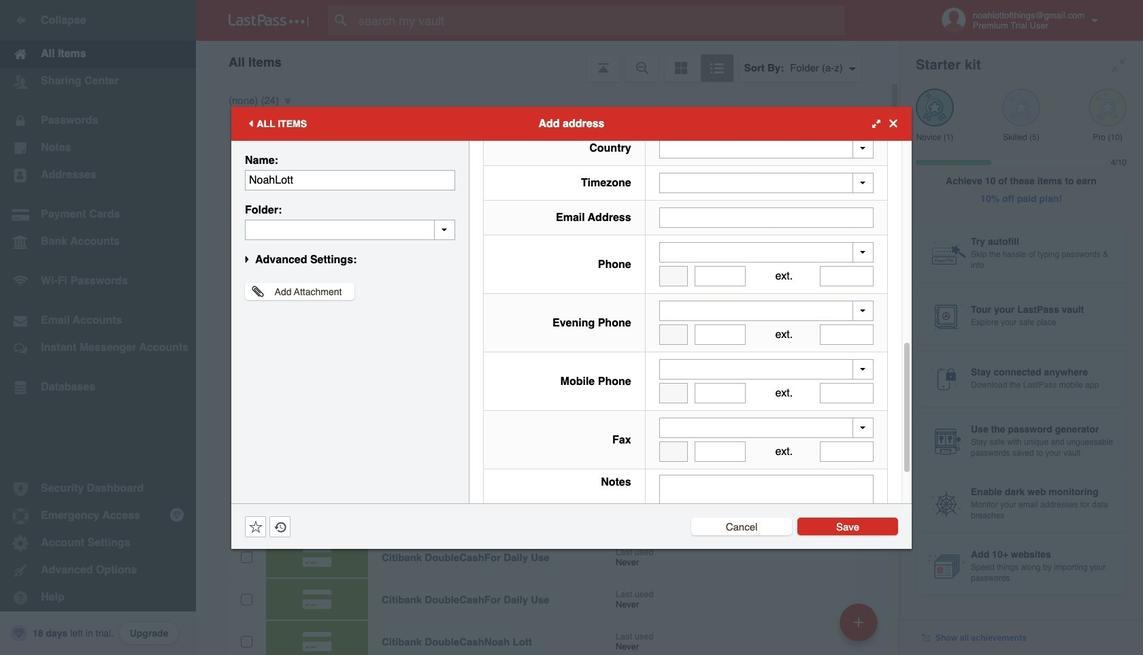Task type: locate. For each thing, give the bounding box(es) containing it.
Search search field
[[328, 5, 872, 35]]

lastpass image
[[229, 14, 309, 27]]

dialog
[[231, 0, 912, 568]]

None text field
[[245, 170, 455, 190], [659, 208, 874, 228], [695, 266, 746, 287], [695, 325, 746, 345], [820, 325, 874, 345], [820, 383, 874, 404], [659, 442, 688, 462], [695, 442, 746, 462], [245, 170, 455, 190], [659, 208, 874, 228], [695, 266, 746, 287], [695, 325, 746, 345], [820, 325, 874, 345], [820, 383, 874, 404], [659, 442, 688, 462], [695, 442, 746, 462]]

main navigation navigation
[[0, 0, 196, 655]]

None text field
[[245, 219, 455, 240], [659, 266, 688, 287], [820, 266, 874, 287], [659, 325, 688, 345], [659, 383, 688, 404], [695, 383, 746, 404], [820, 442, 874, 462], [659, 475, 874, 559], [245, 219, 455, 240], [659, 266, 688, 287], [820, 266, 874, 287], [659, 325, 688, 345], [659, 383, 688, 404], [695, 383, 746, 404], [820, 442, 874, 462], [659, 475, 874, 559]]



Task type: vqa. For each thing, say whether or not it's contained in the screenshot.
search people I trust text box
no



Task type: describe. For each thing, give the bounding box(es) containing it.
search my vault text field
[[328, 5, 872, 35]]

new item image
[[854, 618, 864, 627]]

new item navigation
[[835, 600, 886, 655]]

vault options navigation
[[196, 41, 900, 82]]



